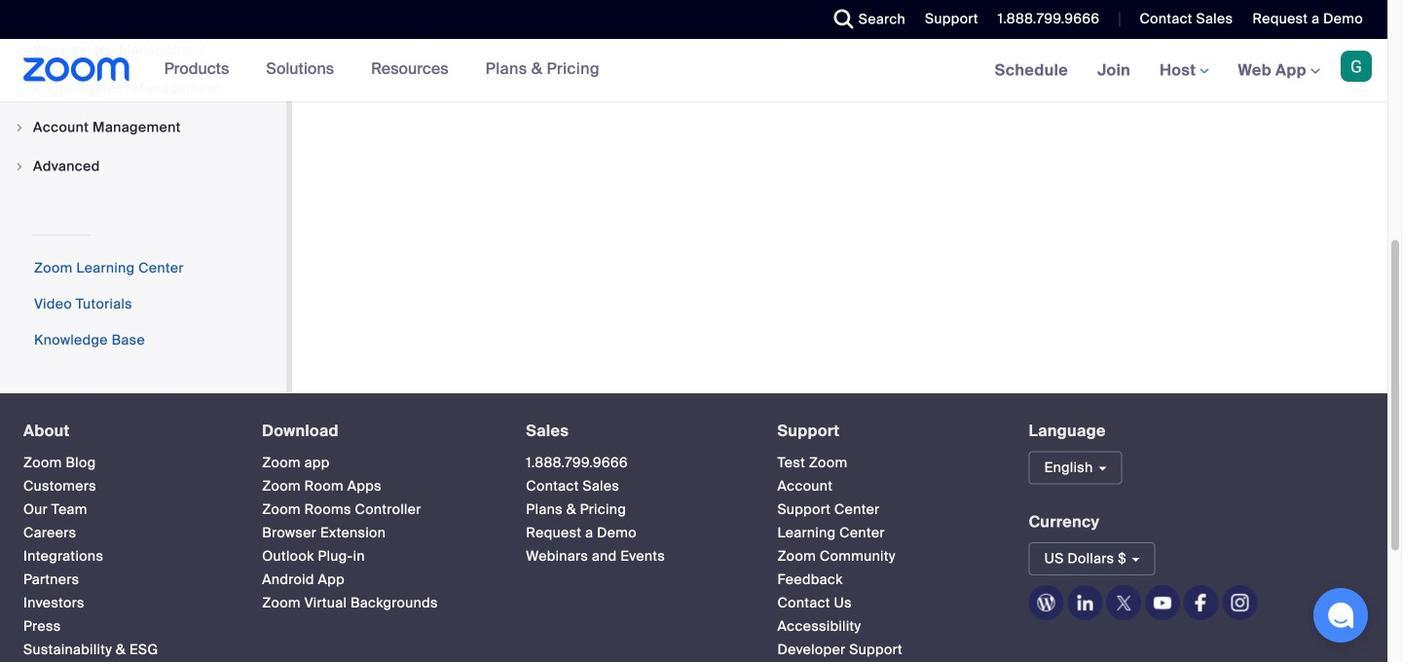 Task type: locate. For each thing, give the bounding box(es) containing it.
1 right image from the top
[[14, 122, 25, 133]]

banner
[[0, 39, 1388, 103]]

right image for second menu item from the bottom of the admin menu menu
[[14, 122, 25, 133]]

1 vertical spatial right image
[[14, 161, 25, 172]]

2 right image from the top
[[14, 161, 25, 172]]

1 vertical spatial menu item
[[0, 109, 286, 146]]

open chat image
[[1327, 602, 1354, 629]]

right image
[[14, 122, 25, 133], [14, 161, 25, 172]]

0 vertical spatial right image
[[14, 122, 25, 133]]

2 vertical spatial menu item
[[0, 148, 286, 185]]

4 heading from the left
[[777, 423, 994, 440]]

profile picture image
[[1341, 51, 1372, 82]]

0 vertical spatial menu item
[[0, 70, 286, 107]]

heading
[[23, 423, 227, 440], [262, 423, 491, 440], [526, 423, 742, 440], [777, 423, 994, 440]]

1 menu item from the top
[[0, 70, 286, 107]]

zoom logo image
[[23, 57, 130, 82]]

1 heading from the left
[[23, 423, 227, 440]]

2 heading from the left
[[262, 423, 491, 440]]

menu item
[[0, 70, 286, 107], [0, 109, 286, 146], [0, 148, 286, 185]]

2 menu item from the top
[[0, 109, 286, 146]]



Task type: vqa. For each thing, say whether or not it's contained in the screenshot.
manage Recursion navigation
no



Task type: describe. For each thing, give the bounding box(es) containing it.
admin menu menu
[[0, 0, 286, 187]]

product information navigation
[[150, 39, 614, 101]]

3 heading from the left
[[526, 423, 742, 440]]

meetings navigation
[[980, 39, 1388, 103]]

3 menu item from the top
[[0, 148, 286, 185]]

right image for 3rd menu item
[[14, 161, 25, 172]]



